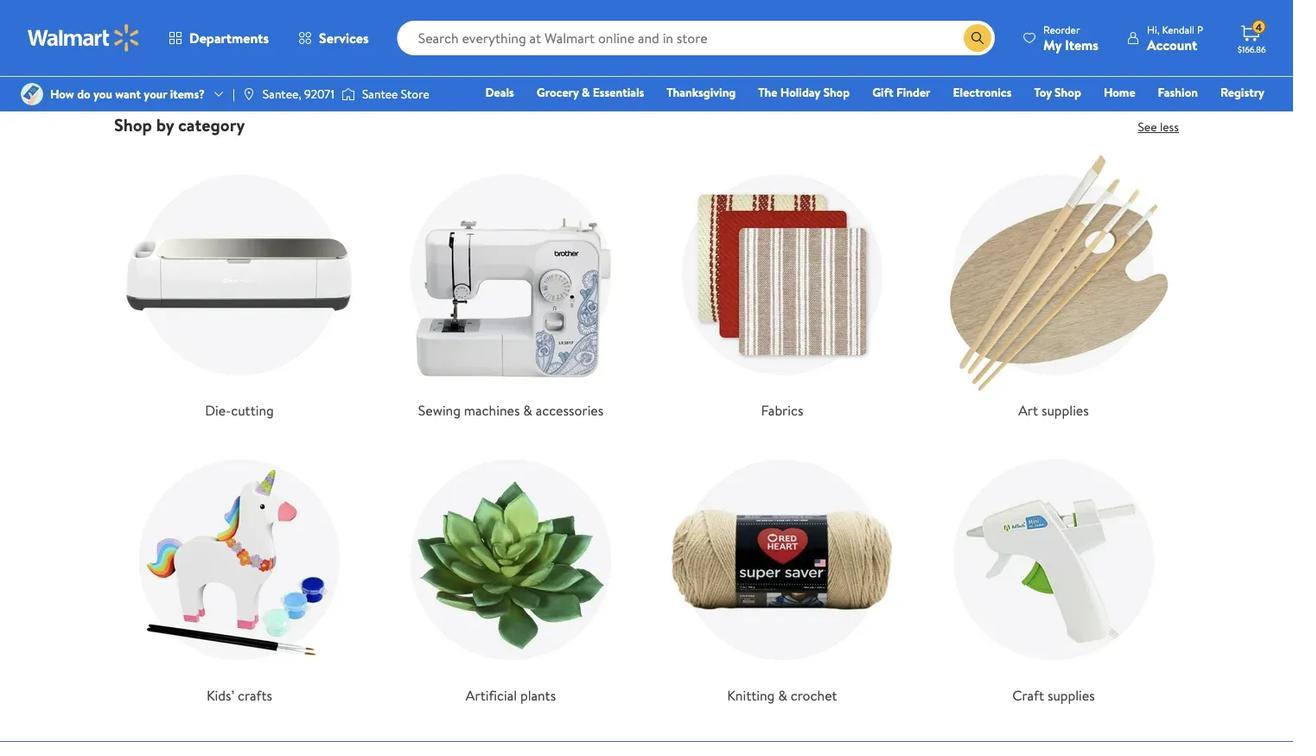Task type: describe. For each thing, give the bounding box(es) containing it.
santee, 92071
[[263, 86, 335, 102]]

sewing machines & accessories
[[418, 401, 604, 420]]

walmart image
[[28, 24, 140, 52]]

 image for santee, 92071
[[242, 87, 256, 101]]

the holiday shop link
[[751, 83, 858, 102]]

toy
[[1034, 84, 1052, 101]]

shop right "holiday"
[[823, 84, 850, 101]]

electronics
[[953, 84, 1012, 101]]

deals
[[485, 84, 514, 101]]

cutting
[[231, 401, 274, 420]]

knitting
[[727, 687, 775, 706]]

$166.86
[[1238, 43, 1266, 55]]

artificial plants
[[466, 687, 556, 706]]

1 vertical spatial &
[[523, 401, 533, 420]]

do
[[77, 86, 91, 102]]

how
[[50, 86, 74, 102]]

Search search field
[[397, 21, 995, 55]]

registry
[[1221, 84, 1265, 101]]

shop left the now
[[612, 46, 646, 67]]

supplies for craft supplies
[[1048, 687, 1095, 706]]

you
[[93, 86, 112, 102]]

low
[[566, 10, 593, 32]]

grocery & essentials
[[537, 84, 644, 101]]

huge home savings. image
[[128, 0, 1165, 92]]

store
[[401, 86, 429, 102]]

santee
[[362, 86, 398, 102]]

shop now link
[[612, 46, 681, 67]]

knitting & crochet
[[727, 687, 838, 706]]

4
[[1256, 20, 1262, 34]]

my
[[1044, 35, 1062, 54]]

toy shop
[[1034, 84, 1082, 101]]

registry link
[[1213, 83, 1273, 102]]

crochet
[[791, 687, 838, 706]]

see less button
[[1138, 118, 1179, 135]]

die-cutting
[[205, 401, 274, 420]]

deals link
[[478, 83, 522, 102]]

departments button
[[154, 17, 284, 59]]

kids' crafts
[[207, 687, 272, 706]]

artificial plants link
[[386, 435, 636, 706]]

shop inside 'link'
[[1055, 84, 1082, 101]]

grocery & essentials link
[[529, 83, 652, 102]]

items.
[[688, 10, 728, 32]]

finder
[[897, 84, 931, 101]]

on
[[640, 10, 658, 32]]

gift finder
[[873, 84, 931, 101]]

holiday
[[781, 84, 821, 101]]

gift
[[873, 84, 894, 101]]

the
[[759, 84, 778, 101]]

die-cutting link
[[114, 150, 365, 421]]

reorder my items
[[1044, 22, 1099, 54]]

services
[[319, 29, 369, 48]]

craft supplies link
[[929, 435, 1179, 706]]

items
[[1065, 35, 1099, 54]]

kendall
[[1162, 22, 1195, 37]]

artificial
[[466, 687, 517, 706]]

kids' crafts link
[[114, 435, 365, 706]]



Task type: vqa. For each thing, say whether or not it's contained in the screenshot.
Gift Cards's 'Gift'
no



Task type: locate. For each thing, give the bounding box(es) containing it.
fabrics
[[761, 401, 804, 420]]

shop by category
[[114, 113, 245, 137]]

supplies
[[1042, 401, 1089, 420], [1048, 687, 1095, 706]]

list
[[104, 136, 1190, 743]]

2 horizontal spatial &
[[778, 687, 788, 706]]

low prices on top items.
[[566, 10, 728, 32]]

by
[[156, 113, 174, 137]]

one
[[1132, 108, 1158, 125]]

shop
[[612, 46, 646, 67], [823, 84, 850, 101], [1055, 84, 1082, 101], [114, 113, 152, 137]]

machines
[[464, 401, 520, 420]]

fabrics link
[[657, 150, 908, 421]]

your
[[144, 86, 167, 102]]

debit
[[1161, 108, 1191, 125]]

category
[[178, 113, 245, 137]]

the holiday shop
[[759, 84, 850, 101]]

prices
[[596, 10, 637, 32]]

shop now
[[612, 46, 681, 67]]

less
[[1160, 118, 1179, 135]]

hi, kendall p account
[[1147, 22, 1204, 54]]

die-
[[205, 401, 231, 420]]

92071
[[304, 86, 335, 102]]

 image
[[21, 83, 43, 105], [341, 86, 355, 103], [242, 87, 256, 101]]

knitting & crochet link
[[657, 435, 908, 706]]

santee,
[[263, 86, 302, 102]]

home link
[[1096, 83, 1144, 102]]

 image left "how"
[[21, 83, 43, 105]]

walmart+ link
[[1206, 107, 1273, 126]]

1 horizontal spatial &
[[582, 84, 590, 101]]

top
[[661, 10, 684, 32]]

thanksgiving
[[667, 84, 736, 101]]

grocery
[[537, 84, 579, 101]]

& for grocery
[[582, 84, 590, 101]]

 image right '|'
[[242, 87, 256, 101]]

services button
[[284, 17, 384, 59]]

departments
[[189, 29, 269, 48]]

& left 'crochet'
[[778, 687, 788, 706]]

0 vertical spatial supplies
[[1042, 401, 1089, 420]]

how do you want your items?
[[50, 86, 205, 102]]

hi,
[[1147, 22, 1160, 37]]

kids'
[[207, 687, 234, 706]]

&
[[582, 84, 590, 101], [523, 401, 533, 420], [778, 687, 788, 706]]

2 horizontal spatial  image
[[341, 86, 355, 103]]

0 horizontal spatial  image
[[21, 83, 43, 105]]

art
[[1019, 401, 1039, 420]]

& for knitting
[[778, 687, 788, 706]]

supplies for art supplies
[[1042, 401, 1089, 420]]

list containing die-cutting
[[104, 136, 1190, 743]]

home
[[1104, 84, 1136, 101]]

2 vertical spatial &
[[778, 687, 788, 706]]

crafts
[[238, 687, 272, 706]]

craft supplies
[[1013, 687, 1095, 706]]

see less
[[1138, 118, 1179, 135]]

1 vertical spatial supplies
[[1048, 687, 1095, 706]]

want
[[115, 86, 141, 102]]

0 horizontal spatial &
[[523, 401, 533, 420]]

electronics link
[[945, 83, 1020, 102]]

thanksgiving link
[[659, 83, 744, 102]]

one debit link
[[1125, 107, 1199, 126]]

& right machines
[[523, 401, 533, 420]]

supplies right 'art'
[[1042, 401, 1089, 420]]

& right the grocery
[[582, 84, 590, 101]]

art supplies
[[1019, 401, 1089, 420]]

Walmart Site-Wide search field
[[397, 21, 995, 55]]

gift finder link
[[865, 83, 939, 102]]

 image for how do you want your items?
[[21, 83, 43, 105]]

0 vertical spatial &
[[582, 84, 590, 101]]

shop down want
[[114, 113, 152, 137]]

1 horizontal spatial  image
[[242, 87, 256, 101]]

reorder
[[1044, 22, 1080, 37]]

fashion
[[1158, 84, 1198, 101]]

search icon image
[[971, 31, 985, 45]]

account
[[1147, 35, 1198, 54]]

art supplies link
[[929, 150, 1179, 421]]

sewing
[[418, 401, 461, 420]]

now
[[650, 46, 681, 67]]

essentials
[[593, 84, 644, 101]]

walmart+
[[1213, 108, 1265, 125]]

shop right toy
[[1055, 84, 1082, 101]]

sewing machines & accessories link
[[386, 150, 636, 421]]

items?
[[170, 86, 205, 102]]

plants
[[520, 687, 556, 706]]

craft
[[1013, 687, 1045, 706]]

accessories
[[536, 401, 604, 420]]

registry one debit
[[1132, 84, 1265, 125]]

fashion link
[[1150, 83, 1206, 102]]

santee store
[[362, 86, 429, 102]]

 image for santee store
[[341, 86, 355, 103]]

supplies right the 'craft'
[[1048, 687, 1095, 706]]

toy shop link
[[1027, 83, 1089, 102]]

|
[[233, 86, 235, 102]]

see
[[1138, 118, 1157, 135]]

 image right the 92071
[[341, 86, 355, 103]]

p
[[1197, 22, 1204, 37]]



